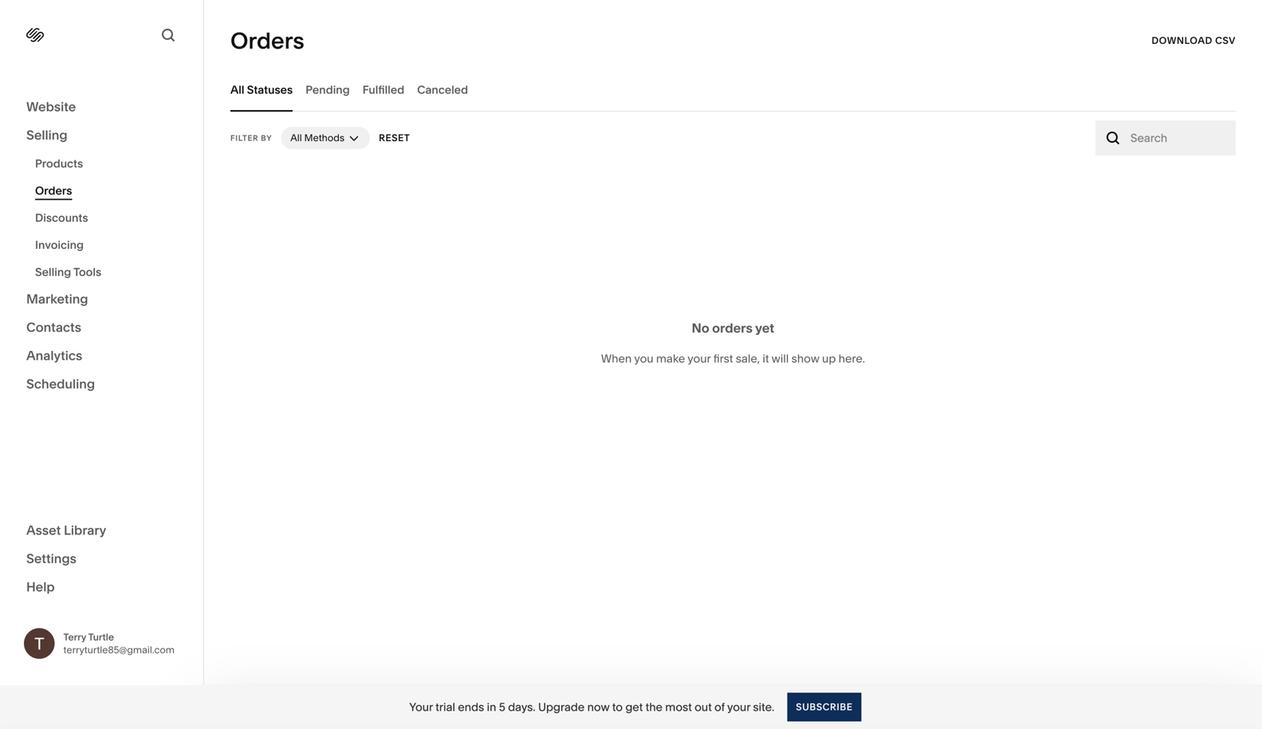 Task type: vqa. For each thing, say whether or not it's contained in the screenshot.
edit
no



Task type: describe. For each thing, give the bounding box(es) containing it.
of
[[715, 700, 725, 714]]

discounts
[[35, 211, 88, 225]]

selling tools link
[[35, 258, 186, 286]]

all statuses
[[231, 83, 293, 97]]

5
[[499, 700, 506, 714]]

tools
[[73, 265, 101, 279]]

selling for selling
[[26, 127, 68, 143]]

terry
[[63, 631, 86, 643]]

discounts link
[[35, 204, 186, 231]]

all methods button
[[281, 127, 370, 149]]

sale,
[[736, 352, 760, 365]]

fulfilled button
[[363, 68, 405, 112]]

get
[[626, 700, 643, 714]]

fulfilled
[[363, 83, 405, 97]]

products link
[[35, 150, 186, 177]]

scheduling link
[[26, 375, 177, 394]]

out
[[695, 700, 712, 714]]

pending
[[306, 83, 350, 97]]

canceled
[[417, 83, 468, 97]]

in
[[487, 700, 497, 714]]

it
[[763, 352, 770, 365]]

all for all statuses
[[231, 83, 244, 97]]

1 vertical spatial your
[[728, 700, 751, 714]]

help link
[[26, 578, 55, 596]]

yet
[[756, 320, 775, 336]]

analytics
[[26, 348, 82, 363]]

make
[[657, 352, 686, 365]]

days.
[[508, 700, 536, 714]]

products
[[35, 157, 83, 170]]

upgrade
[[538, 700, 585, 714]]

selling for selling tools
[[35, 265, 71, 279]]

scheduling
[[26, 376, 95, 392]]

reset
[[379, 132, 410, 144]]

1 vertical spatial orders
[[35, 184, 72, 197]]

turtle
[[88, 631, 114, 643]]

no
[[692, 320, 710, 336]]

statuses
[[247, 83, 293, 97]]

no orders yet
[[692, 320, 775, 336]]

most
[[666, 700, 692, 714]]

the
[[646, 700, 663, 714]]

up
[[823, 352, 836, 365]]



Task type: locate. For each thing, give the bounding box(es) containing it.
asset
[[26, 523, 61, 538]]

selling down "website"
[[26, 127, 68, 143]]

first
[[714, 352, 734, 365]]

your
[[688, 352, 711, 365], [728, 700, 751, 714]]

0 horizontal spatial your
[[688, 352, 711, 365]]

tab list containing all statuses
[[231, 68, 1237, 112]]

website
[[26, 99, 76, 114]]

selling up marketing
[[35, 265, 71, 279]]

your
[[410, 700, 433, 714]]

1 horizontal spatial all
[[291, 132, 302, 144]]

here.
[[839, 352, 866, 365]]

when you make your first sale, it will show up here.
[[601, 352, 866, 365]]

download
[[1152, 35, 1213, 46]]

orders up statuses
[[231, 27, 305, 54]]

0 horizontal spatial orders
[[35, 184, 72, 197]]

library
[[64, 523, 106, 538]]

0 vertical spatial selling
[[26, 127, 68, 143]]

invoicing link
[[35, 231, 186, 258]]

terryturtle85@gmail.com
[[63, 644, 175, 656]]

Search field
[[1131, 129, 1228, 147]]

filter
[[231, 133, 259, 143]]

0 horizontal spatial all
[[231, 83, 244, 97]]

by
[[261, 133, 272, 143]]

0 vertical spatial orders
[[231, 27, 305, 54]]

all left statuses
[[231, 83, 244, 97]]

asset library link
[[26, 522, 177, 540]]

all inside 'button'
[[231, 83, 244, 97]]

0 vertical spatial your
[[688, 352, 711, 365]]

will
[[772, 352, 789, 365]]

pending button
[[306, 68, 350, 112]]

selling
[[26, 127, 68, 143], [35, 265, 71, 279]]

trial
[[436, 700, 456, 714]]

all left methods
[[291, 132, 302, 144]]

now
[[588, 700, 610, 714]]

orders
[[713, 320, 753, 336]]

your trial ends in 5 days. upgrade now to get the most out of your site.
[[410, 700, 775, 714]]

1 horizontal spatial your
[[728, 700, 751, 714]]

all for all methods
[[291, 132, 302, 144]]

subscribe
[[796, 701, 853, 713]]

ends
[[458, 700, 484, 714]]

contacts link
[[26, 319, 177, 337]]

1 horizontal spatial orders
[[231, 27, 305, 54]]

download csv button
[[1152, 26, 1237, 55]]

all statuses button
[[231, 68, 293, 112]]

0 vertical spatial all
[[231, 83, 244, 97]]

website link
[[26, 98, 177, 117]]

download csv
[[1152, 35, 1237, 46]]

you
[[635, 352, 654, 365]]

terry turtle terryturtle85@gmail.com
[[63, 631, 175, 656]]

asset library
[[26, 523, 106, 538]]

all methods
[[291, 132, 345, 144]]

orders
[[231, 27, 305, 54], [35, 184, 72, 197]]

when
[[601, 352, 632, 365]]

your right of
[[728, 700, 751, 714]]

settings
[[26, 551, 76, 566]]

reset button
[[379, 124, 410, 152]]

orders down products
[[35, 184, 72, 197]]

your left 'first'
[[688, 352, 711, 365]]

settings link
[[26, 550, 177, 569]]

selling link
[[26, 126, 177, 145]]

tab list
[[231, 68, 1237, 112]]

methods
[[304, 132, 345, 144]]

invoicing
[[35, 238, 84, 252]]

all inside button
[[291, 132, 302, 144]]

marketing link
[[26, 290, 177, 309]]

canceled button
[[417, 68, 468, 112]]

all
[[231, 83, 244, 97], [291, 132, 302, 144]]

show
[[792, 352, 820, 365]]

marketing
[[26, 291, 88, 307]]

subscribe button
[[788, 693, 862, 722]]

selling tools
[[35, 265, 101, 279]]

1 vertical spatial selling
[[35, 265, 71, 279]]

site.
[[754, 700, 775, 714]]

contacts
[[26, 319, 81, 335]]

orders link
[[35, 177, 186, 204]]

to
[[613, 700, 623, 714]]

csv
[[1216, 35, 1237, 46]]

help
[[26, 579, 55, 595]]

1 vertical spatial all
[[291, 132, 302, 144]]

filter by
[[231, 133, 272, 143]]

analytics link
[[26, 347, 177, 366]]



